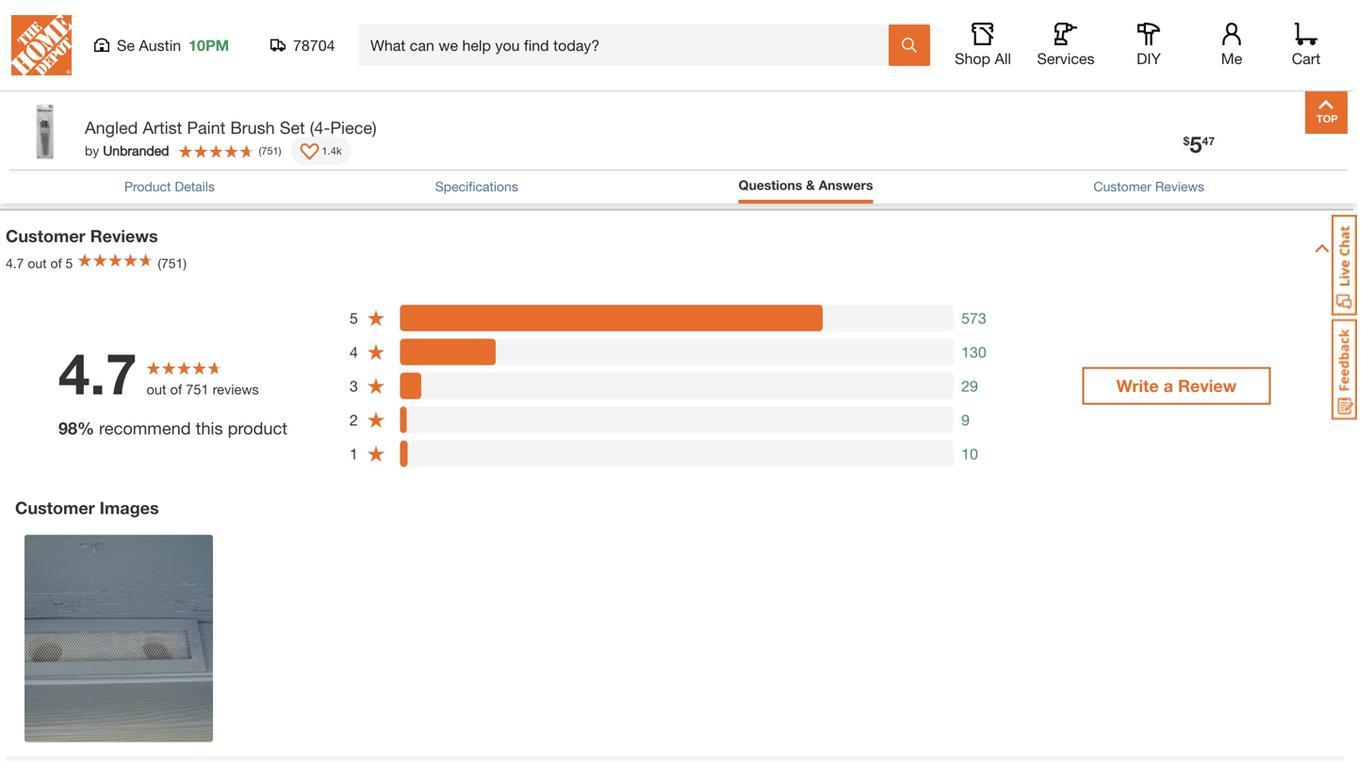 Task type: locate. For each thing, give the bounding box(es) containing it.
751 down "brush"
[[261, 144, 279, 157]]

specifications
[[6, 81, 120, 101], [435, 178, 518, 194]]

1 vertical spatial questions & answers
[[739, 177, 873, 193]]

29
[[961, 377, 978, 395]]

write
[[1117, 376, 1159, 396]]

0 vertical spatial out
[[28, 255, 47, 271]]

0 horizontal spatial of
[[50, 255, 62, 271]]

1 vertical spatial 5
[[66, 255, 73, 271]]

78704 button
[[270, 36, 336, 55]]

0 horizontal spatial 5
[[66, 255, 73, 271]]

product details up se
[[6, 6, 130, 26]]

1 vertical spatial 751
[[186, 381, 209, 397]]

star icon image for 4
[[367, 343, 385, 361]]

reviews up (751) at the left top
[[90, 226, 158, 246]]

details down 'paint'
[[175, 178, 215, 194]]

1 vertical spatial specifications
[[435, 178, 518, 194]]

live chat image
[[1332, 215, 1357, 316]]

product details
[[6, 6, 130, 26], [124, 178, 215, 194]]

all
[[995, 49, 1011, 67]]

specifications button
[[0, 56, 1353, 131], [435, 177, 518, 196], [435, 177, 518, 196]]

1 star icon image from the top
[[367, 309, 385, 327]]

0 horizontal spatial 4.7
[[6, 255, 24, 271]]

0 horizontal spatial specifications
[[6, 81, 120, 101]]

questions & answers button
[[0, 133, 1353, 209], [739, 175, 873, 199], [739, 175, 873, 195]]

feedback link image
[[1332, 319, 1357, 420]]

0 vertical spatial of
[[50, 255, 62, 271]]

1 vertical spatial details
[[175, 178, 215, 194]]

1 vertical spatial reviews
[[90, 226, 158, 246]]

review
[[1178, 376, 1237, 396]]

1 horizontal spatial details
[[175, 178, 215, 194]]

answers
[[109, 148, 179, 169], [819, 177, 873, 193]]

1 vertical spatial out
[[147, 381, 166, 397]]

details up se
[[74, 6, 130, 26]]

2 vertical spatial 5
[[350, 309, 358, 327]]

0 vertical spatial customer
[[1094, 178, 1152, 194]]

customer reviews up the 4.7 out of 5
[[6, 226, 158, 246]]

&
[[92, 148, 104, 169], [806, 177, 815, 193]]

star icon image for 1
[[367, 445, 385, 463]]

1 horizontal spatial reviews
[[1155, 178, 1205, 194]]

by
[[85, 143, 99, 158]]

(
[[259, 144, 261, 157]]

caret image
[[1315, 241, 1330, 256]]

130
[[961, 343, 987, 361]]

2 horizontal spatial 5
[[1190, 131, 1202, 157]]

0 vertical spatial product
[[6, 6, 70, 26]]

customer reviews down $
[[1094, 178, 1205, 194]]

reviews
[[1155, 178, 1205, 194], [90, 226, 158, 246]]

4.7
[[6, 255, 24, 271], [58, 339, 137, 406]]

0 vertical spatial questions
[[6, 148, 88, 169]]

10pm
[[189, 36, 229, 54]]

diy button
[[1119, 23, 1179, 68]]

2 star icon image from the top
[[367, 343, 385, 361]]

diy
[[1137, 49, 1161, 67]]

1 horizontal spatial 4.7
[[58, 339, 137, 406]]

1 vertical spatial 4.7
[[58, 339, 137, 406]]

0 horizontal spatial questions & answers
[[6, 148, 179, 169]]

5
[[1190, 131, 1202, 157], [66, 255, 73, 271], [350, 309, 358, 327]]

austin
[[139, 36, 181, 54]]

0 horizontal spatial &
[[92, 148, 104, 169]]

0 vertical spatial 4.7
[[6, 255, 24, 271]]

reviews down $
[[1155, 178, 1205, 194]]

751
[[261, 144, 279, 157], [186, 381, 209, 397]]

paint
[[187, 117, 226, 138]]

%
[[77, 418, 94, 438]]

reviews
[[213, 381, 259, 397]]

display image
[[300, 143, 319, 162]]

1 vertical spatial product details
[[124, 178, 215, 194]]

details
[[74, 6, 130, 26], [175, 178, 215, 194]]

0 horizontal spatial customer reviews
[[6, 226, 158, 246]]

1 horizontal spatial of
[[170, 381, 182, 397]]

1 horizontal spatial product
[[124, 178, 171, 194]]

0 vertical spatial answers
[[109, 148, 179, 169]]

artist
[[143, 117, 182, 138]]

questions & answers
[[6, 148, 179, 169], [739, 177, 873, 193]]

the home depot logo image
[[11, 15, 72, 75]]

4 star icon image from the top
[[367, 411, 385, 429]]

shop
[[955, 49, 991, 67]]

0 horizontal spatial details
[[74, 6, 130, 26]]

What can we help you find today? search field
[[370, 25, 888, 65]]

product details button
[[0, 0, 1353, 54], [124, 177, 215, 196], [124, 177, 215, 196]]

1 vertical spatial answers
[[819, 177, 873, 193]]

this
[[196, 418, 223, 438]]

1 horizontal spatial 751
[[261, 144, 279, 157]]

(751)
[[158, 255, 187, 271]]

angled
[[85, 117, 138, 138]]

cart link
[[1286, 23, 1327, 68]]

1 vertical spatial questions
[[739, 177, 802, 193]]

customer reviews button
[[1094, 177, 1205, 196], [1094, 177, 1205, 196]]

images
[[100, 498, 159, 518]]

product
[[6, 6, 70, 26], [124, 178, 171, 194]]

5 star icon image from the top
[[367, 445, 385, 463]]

out
[[28, 255, 47, 271], [147, 381, 166, 397]]

3 star icon image from the top
[[367, 377, 385, 395]]

1 horizontal spatial questions
[[739, 177, 802, 193]]

customer
[[1094, 178, 1152, 194], [6, 226, 85, 246], [15, 498, 95, 518]]

angled artist paint brush set (4-piece)
[[85, 117, 377, 138]]

751 left reviews
[[186, 381, 209, 397]]

me
[[1221, 49, 1242, 67]]

star icon image for 5
[[367, 309, 385, 327]]

0 horizontal spatial 751
[[186, 381, 209, 397]]

questions
[[6, 148, 88, 169], [739, 177, 802, 193]]

of
[[50, 255, 62, 271], [170, 381, 182, 397]]

)
[[279, 144, 281, 157]]

1 horizontal spatial specifications
[[435, 178, 518, 194]]

1 horizontal spatial customer reviews
[[1094, 178, 1205, 194]]

1 vertical spatial of
[[170, 381, 182, 397]]

product
[[228, 418, 287, 438]]

0 horizontal spatial questions
[[6, 148, 88, 169]]

customer reviews
[[1094, 178, 1205, 194], [6, 226, 158, 246]]

1 horizontal spatial answers
[[819, 177, 873, 193]]

cart
[[1292, 49, 1321, 67]]

product details down unbranded
[[124, 178, 215, 194]]

1.4k button
[[291, 137, 351, 165]]

1 horizontal spatial &
[[806, 177, 815, 193]]

1 horizontal spatial out
[[147, 381, 166, 397]]

0 horizontal spatial reviews
[[90, 226, 158, 246]]

3
[[350, 377, 358, 395]]

se
[[117, 36, 135, 54]]

0 vertical spatial details
[[74, 6, 130, 26]]

star icon image
[[367, 309, 385, 327], [367, 343, 385, 361], [367, 377, 385, 395], [367, 411, 385, 429], [367, 445, 385, 463]]



Task type: describe. For each thing, give the bounding box(es) containing it.
star icon image for 2
[[367, 411, 385, 429]]

573
[[961, 309, 987, 327]]

1 vertical spatial customer reviews
[[6, 226, 158, 246]]

2
[[350, 411, 358, 429]]

1 vertical spatial &
[[806, 177, 815, 193]]

shop all button
[[953, 23, 1013, 68]]

services button
[[1036, 23, 1096, 68]]

out of 751 reviews
[[147, 381, 259, 397]]

by unbranded
[[85, 143, 169, 158]]

0 vertical spatial 5
[[1190, 131, 1202, 157]]

1 vertical spatial product
[[124, 178, 171, 194]]

a
[[1164, 376, 1173, 396]]

1
[[350, 445, 358, 463]]

98
[[58, 418, 77, 438]]

1 vertical spatial customer
[[6, 226, 85, 246]]

98 % recommend this product
[[58, 418, 287, 438]]

se austin 10pm
[[117, 36, 229, 54]]

unbranded
[[103, 143, 169, 158]]

0 vertical spatial reviews
[[1155, 178, 1205, 194]]

set
[[280, 117, 305, 138]]

write a review
[[1117, 376, 1237, 396]]

9
[[961, 411, 970, 429]]

( 751 )
[[259, 144, 281, 157]]

1 horizontal spatial 5
[[350, 309, 358, 327]]

4
[[350, 343, 358, 361]]

me button
[[1202, 23, 1262, 68]]

recommend
[[99, 418, 191, 438]]

write a review button
[[1082, 367, 1271, 405]]

2 vertical spatial customer
[[15, 498, 95, 518]]

star icon image for 3
[[367, 377, 385, 395]]

customer images
[[15, 498, 159, 518]]

0 vertical spatial &
[[92, 148, 104, 169]]

4.7 out of 5
[[6, 255, 73, 271]]

piece)
[[330, 117, 377, 138]]

product image image
[[14, 101, 75, 162]]

services
[[1037, 49, 1095, 67]]

78704
[[293, 36, 335, 54]]

10
[[961, 445, 978, 463]]

0 vertical spatial specifications
[[6, 81, 120, 101]]

0 horizontal spatial product
[[6, 6, 70, 26]]

0 vertical spatial 751
[[261, 144, 279, 157]]

(4-
[[310, 117, 330, 138]]

top button
[[1305, 91, 1348, 134]]

0 vertical spatial questions & answers
[[6, 148, 179, 169]]

0 horizontal spatial out
[[28, 255, 47, 271]]

4.7 for 4.7 out of 5
[[6, 255, 24, 271]]

0 horizontal spatial answers
[[109, 148, 179, 169]]

0 vertical spatial product details
[[6, 6, 130, 26]]

$ 5 47
[[1183, 131, 1215, 157]]

$
[[1183, 134, 1190, 147]]

shop all
[[955, 49, 1011, 67]]

brush
[[230, 117, 275, 138]]

47
[[1202, 134, 1215, 147]]

0 vertical spatial customer reviews
[[1094, 178, 1205, 194]]

1 horizontal spatial questions & answers
[[739, 177, 873, 193]]

4.7 for 4.7
[[58, 339, 137, 406]]

1.4k
[[322, 144, 342, 157]]



Task type: vqa. For each thing, say whether or not it's contained in the screenshot.
1's star icon
yes



